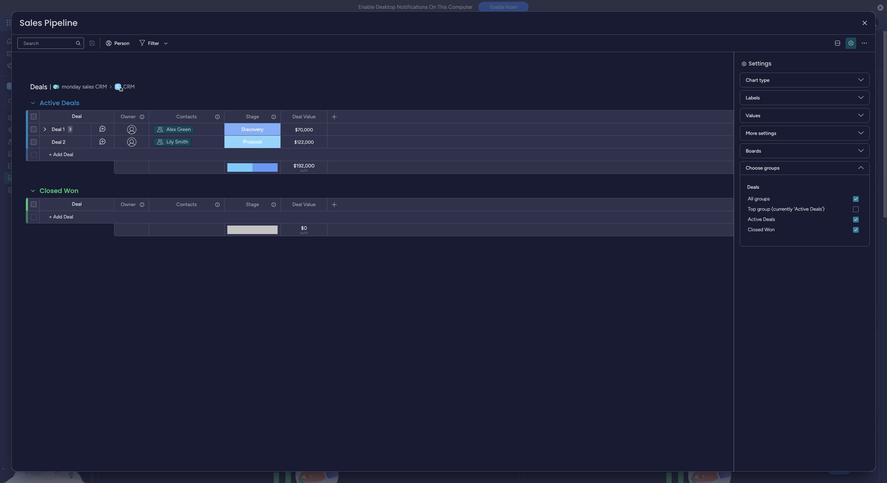 Task type: describe. For each thing, give the bounding box(es) containing it.
active deals - forecasted revenue
[[109, 80, 221, 88]]

$192,000 for $192,000
[[172, 105, 282, 136]]

deal up 3 button
[[72, 113, 82, 119]]

activities
[[17, 163, 37, 169]]

c for right workspace image
[[116, 84, 120, 89]]

sales pipeline
[[19, 17, 78, 29]]

alex
[[167, 127, 176, 133]]

lily smith
[[167, 139, 188, 145]]

deal up $0 sum
[[293, 201, 302, 207]]

column information image for 2nd owner field from the bottom
[[139, 114, 145, 120]]

christina overa image
[[868, 17, 879, 28]]

deals inside the active deals option
[[764, 217, 776, 223]]

values
[[746, 113, 761, 119]]

dashboard
[[139, 34, 201, 50]]

$192,000 sum
[[294, 163, 315, 173]]

+ Add Deal text field
[[43, 213, 111, 221]]

now!
[[506, 4, 517, 10]]

$192,000 for $192,000 sum
[[294, 163, 315, 169]]

column information image for 1st stage field from the bottom
[[271, 202, 277, 207]]

accounts
[[17, 151, 38, 157]]

1 contacts field from the top
[[175, 113, 199, 121]]

2 stage field from the top
[[244, 201, 261, 209]]

dapulse close image
[[878, 4, 884, 11]]

all
[[748, 196, 754, 202]]

person button
[[103, 38, 134, 49]]

top
[[748, 206, 757, 212]]

alex green
[[167, 127, 191, 133]]

0 vertical spatial contacts
[[177, 114, 197, 120]]

home button
[[4, 35, 76, 47]]

share
[[843, 39, 855, 45]]

active deals for the active deals option
[[748, 217, 776, 223]]

1 deal value field from the top
[[291, 113, 318, 121]]

sum for $192,000
[[300, 168, 308, 173]]

discovery
[[242, 127, 264, 133]]

active deals for active deals field
[[40, 99, 80, 107]]

filter button
[[137, 38, 170, 49]]

lily
[[167, 139, 174, 145]]

0 vertical spatial more dots image
[[862, 41, 867, 46]]

pipeline
[[44, 17, 78, 29]]

owner for 2nd owner field from the bottom
[[121, 114, 136, 120]]

arrow down image
[[162, 39, 170, 47]]

chart
[[746, 77, 759, 83]]

my
[[16, 50, 22, 56]]

more settings
[[746, 130, 777, 136]]

closed for the closed won option in the top of the page
[[748, 227, 764, 233]]

-
[[150, 80, 154, 88]]

list box containing deals
[[0, 110, 90, 291]]

sum for $0
[[300, 230, 308, 235]]

2 vertical spatial contacts
[[177, 201, 197, 207]]

column information image for 1st contacts field from the top
[[215, 114, 220, 120]]

3 button
[[68, 123, 73, 136]]

v2 split view image
[[836, 41, 841, 46]]

crm inside workspace selection element
[[16, 83, 29, 89]]

active for the active deals option
[[748, 217, 762, 223]]

started
[[35, 187, 52, 193]]

sales dashboard banner
[[94, 31, 884, 71]]

filter dashboard by text search field inside sales dashboard banner
[[211, 57, 278, 68]]

c for left workspace image
[[8, 83, 12, 89]]

workspace selection element
[[7, 82, 30, 91]]

deals left |
[[30, 83, 47, 91]]

+ Add Deal text field
[[43, 151, 111, 159]]

lottie animation element
[[0, 412, 90, 483]]

2 dapulse dropdown down arrow image from the top
[[859, 95, 864, 103]]

'active
[[794, 206, 809, 212]]

Search in workspace field
[[15, 97, 59, 105]]

share button
[[830, 36, 859, 48]]

more
[[746, 130, 758, 136]]

|
[[50, 84, 51, 90]]

getting
[[17, 187, 34, 193]]

deal up + add deal text box
[[72, 201, 82, 207]]

mass email tracking image
[[6, 62, 13, 69]]

column information image for owner
[[139, 202, 145, 207]]

$70,000
[[295, 127, 313, 132]]

2
[[63, 139, 65, 145]]

1 vertical spatial more dots image
[[866, 81, 871, 87]]

sales dashboard
[[107, 34, 201, 50]]

won for closed won field
[[64, 186, 79, 195]]

dapulse dropdown down arrow image for choose groups
[[859, 162, 864, 170]]

deals group containing deals
[[746, 184, 864, 235]]

1 horizontal spatial sales
[[82, 84, 94, 90]]

work
[[24, 50, 34, 56]]

1 horizontal spatial active
[[109, 80, 129, 88]]

search image
[[75, 40, 81, 46]]

dapulse dropdown down arrow image for boards
[[859, 148, 864, 156]]

Sales Dashboard field
[[105, 34, 203, 50]]

2 vertical spatial more dots image
[[866, 178, 871, 183]]

enable desktop notifications on this computer
[[359, 4, 473, 10]]

$0 inside $0 sum
[[301, 225, 307, 231]]

1 stage field from the top
[[244, 113, 261, 121]]

closed won for the closed won option in the top of the page
[[748, 227, 775, 233]]

help
[[833, 465, 846, 473]]

top group (currently 'active deals')
[[748, 206, 825, 212]]

choose
[[746, 165, 763, 171]]

leads
[[17, 127, 30, 133]]

notifications
[[397, 4, 428, 10]]

select product image
[[6, 19, 13, 26]]

deal up '$70,000'
[[293, 114, 302, 120]]

svg image for lily
[[157, 139, 164, 146]]

deals inside "list box"
[[17, 114, 29, 120]]

0 vertical spatial monday sales crm
[[32, 18, 85, 27]]

sales for sales dashboard
[[107, 34, 136, 50]]

on
[[429, 4, 436, 10]]

boards
[[746, 148, 762, 154]]

0 horizontal spatial filter dashboard by text search field
[[17, 38, 84, 49]]



Task type: vqa. For each thing, say whether or not it's contained in the screenshot.
dapulse plus icon for Email
no



Task type: locate. For each thing, give the bounding box(es) containing it.
3
[[69, 127, 71, 132]]

enable inside button
[[490, 4, 505, 10]]

$0
[[473, 105, 504, 136], [735, 105, 767, 136], [301, 225, 307, 231]]

my work
[[16, 50, 34, 56]]

closed won down group on the right of the page
[[748, 227, 775, 233]]

column information image
[[139, 114, 145, 120], [215, 114, 220, 120], [271, 114, 277, 120], [271, 202, 277, 207]]

1 vertical spatial options image
[[317, 199, 322, 211]]

0 vertical spatial options image
[[214, 111, 219, 123]]

1 horizontal spatial closed won
[[748, 227, 775, 233]]

0 vertical spatial owner field
[[119, 113, 137, 121]]

$122,000
[[294, 139, 314, 145]]

v2 settings line image
[[849, 41, 854, 46]]

deals group
[[746, 184, 864, 235], [746, 214, 864, 235]]

1 vertical spatial closed
[[748, 227, 764, 233]]

2 owner from the top
[[121, 201, 136, 207]]

won inside field
[[64, 186, 79, 195]]

closed won for closed won field
[[40, 186, 79, 195]]

dapulse dropdown down arrow image
[[859, 77, 864, 85], [859, 95, 864, 103], [859, 130, 864, 138]]

enable for enable now!
[[490, 4, 505, 10]]

1 vertical spatial sales
[[82, 84, 94, 90]]

active deals down |
[[40, 99, 80, 107]]

monday up home "button"
[[32, 18, 56, 27]]

1 horizontal spatial monday
[[62, 84, 81, 90]]

Stage field
[[244, 113, 261, 121], [244, 201, 261, 209]]

deals')
[[811, 206, 825, 212]]

0 vertical spatial active
[[109, 80, 129, 88]]

active inside option
[[748, 217, 762, 223]]

won
[[64, 186, 79, 195], [765, 227, 775, 233]]

1 vertical spatial filter dashboard by text search field
[[211, 57, 278, 68]]

svg image left lily
[[157, 139, 164, 146]]

monday sales crm
[[32, 18, 85, 27], [62, 84, 107, 90]]

lottie animation image
[[0, 412, 90, 483]]

sales
[[19, 17, 42, 29], [107, 34, 136, 50]]

active deals inside option
[[748, 217, 776, 223]]

won up + add deal text box
[[64, 186, 79, 195]]

2 vertical spatial dapulse dropdown down arrow image
[[859, 162, 864, 170]]

enable now!
[[490, 4, 517, 10]]

2 contacts field from the top
[[175, 201, 199, 209]]

deals element up the closed won option in the top of the page
[[746, 204, 864, 214]]

1 stage from the top
[[246, 114, 259, 120]]

deals up leads
[[17, 114, 29, 120]]

1 horizontal spatial column information image
[[215, 202, 220, 207]]

1 vertical spatial dapulse dropdown down arrow image
[[859, 148, 864, 156]]

column information image
[[139, 202, 145, 207], [215, 202, 220, 207]]

1 vertical spatial stage
[[246, 201, 259, 207]]

2 horizontal spatial active
[[748, 217, 762, 223]]

active down 'top'
[[748, 217, 762, 223]]

filter
[[148, 40, 159, 46]]

svg image
[[157, 126, 164, 133], [157, 139, 164, 146]]

svg image left alex
[[157, 126, 164, 133]]

0 vertical spatial monday
[[32, 18, 56, 27]]

deal value field up $0 sum
[[291, 201, 318, 209]]

deals group containing active deals
[[746, 214, 864, 235]]

1 dapulse dropdown down arrow image from the top
[[859, 113, 864, 121]]

1
[[63, 127, 65, 133]]

0 horizontal spatial closed won
[[40, 186, 79, 195]]

getting started
[[17, 187, 52, 193]]

$0 sum
[[300, 225, 308, 235]]

won for the closed won option in the top of the page
[[765, 227, 775, 233]]

labels
[[746, 95, 760, 101]]

svg image inside alex green element
[[157, 126, 164, 133]]

2 horizontal spatial $0
[[735, 105, 767, 136]]

choose groups
[[746, 165, 780, 171]]

stage
[[246, 114, 259, 120], [246, 201, 259, 207]]

groups for choose groups
[[765, 165, 780, 171]]

1 column information image from the left
[[139, 202, 145, 207]]

enable for enable desktop notifications on this computer
[[359, 4, 375, 10]]

deals up 3 button
[[62, 99, 80, 107]]

active deals option
[[746, 214, 864, 225]]

0 horizontal spatial workspace image
[[7, 82, 14, 90]]

sum inside the $192,000 sum
[[300, 168, 308, 173]]

list box
[[0, 110, 90, 291]]

active deals down group on the right of the page
[[748, 217, 776, 223]]

0 horizontal spatial sales
[[57, 18, 71, 27]]

groups up group on the right of the page
[[755, 196, 770, 202]]

2 deals element from the top
[[746, 204, 864, 214]]

deals element
[[746, 194, 864, 204], [746, 204, 864, 214]]

1 vertical spatial deal value
[[293, 201, 316, 207]]

1 vertical spatial closed won
[[748, 227, 775, 233]]

value up '$70,000'
[[304, 114, 316, 120]]

0 vertical spatial stage
[[246, 114, 259, 120]]

deal value
[[293, 114, 316, 120], [293, 201, 316, 207]]

dapulse dropdown down arrow image for values
[[859, 113, 864, 121]]

0 vertical spatial sales
[[19, 17, 42, 29]]

2 vertical spatial dapulse dropdown down arrow image
[[859, 130, 864, 138]]

0 horizontal spatial $0
[[301, 225, 307, 231]]

active for active deals field
[[40, 99, 60, 107]]

svg image inside lily smith element
[[157, 139, 164, 146]]

won inside option
[[765, 227, 775, 233]]

value up $0 sum
[[304, 201, 316, 207]]

$192,000
[[172, 105, 282, 136], [294, 163, 315, 169]]

0 horizontal spatial active
[[40, 99, 60, 107]]

closed won inside field
[[40, 186, 79, 195]]

0 vertical spatial sales
[[57, 18, 71, 27]]

alex green element
[[153, 125, 194, 134]]

deal
[[72, 113, 82, 119], [293, 114, 302, 120], [52, 127, 61, 133], [52, 139, 61, 145], [72, 201, 82, 207], [293, 201, 302, 207]]

owner
[[121, 114, 136, 120], [121, 201, 136, 207]]

2 sum from the top
[[300, 230, 308, 235]]

0 horizontal spatial column information image
[[139, 202, 145, 207]]

0 horizontal spatial active deals
[[40, 99, 80, 107]]

sales up home
[[19, 17, 42, 29]]

lily smith element
[[153, 138, 191, 146]]

settings
[[759, 130, 777, 136]]

c
[[8, 83, 12, 89], [116, 84, 120, 89]]

1 owner from the top
[[121, 114, 136, 120]]

active down |
[[40, 99, 60, 107]]

groups right choose
[[765, 165, 780, 171]]

active inside field
[[40, 99, 60, 107]]

deal 1
[[52, 127, 65, 133]]

forecasted
[[156, 80, 192, 88]]

2 deal value from the top
[[293, 201, 316, 207]]

1 horizontal spatial closed
[[748, 227, 764, 233]]

0 vertical spatial dapulse dropdown down arrow image
[[859, 113, 864, 121]]

column information image for 2nd stage field from the bottom
[[271, 114, 277, 120]]

1 vertical spatial contacts field
[[175, 201, 199, 209]]

help button
[[827, 463, 852, 475]]

1 vertical spatial sum
[[300, 230, 308, 235]]

dapulse dropdown down arrow image
[[859, 113, 864, 121], [859, 148, 864, 156], [859, 162, 864, 170]]

option
[[0, 111, 90, 113]]

1 horizontal spatial workspace image
[[115, 84, 121, 90]]

deals element containing all groups
[[746, 194, 864, 204]]

0 horizontal spatial c
[[8, 83, 12, 89]]

chart type
[[746, 77, 770, 83]]

person
[[114, 40, 130, 46]]

1 vertical spatial groups
[[755, 196, 770, 202]]

home
[[16, 38, 30, 44]]

2 dapulse dropdown down arrow image from the top
[[859, 148, 864, 156]]

sum
[[300, 168, 308, 173], [300, 230, 308, 235]]

1 sum from the top
[[300, 168, 308, 173]]

sales inside banner
[[107, 34, 136, 50]]

monday sales crm up home "button"
[[32, 18, 85, 27]]

groups
[[765, 165, 780, 171], [755, 196, 770, 202]]

3 dapulse dropdown down arrow image from the top
[[859, 130, 864, 138]]

closed inside field
[[40, 186, 62, 195]]

desktop
[[376, 4, 396, 10]]

deal left 1
[[52, 127, 61, 133]]

1 vertical spatial active
[[40, 99, 60, 107]]

0 horizontal spatial closed
[[40, 186, 62, 195]]

2 owner field from the top
[[119, 201, 137, 209]]

stage for 1st stage field from the bottom
[[246, 201, 259, 207]]

active
[[109, 80, 129, 88], [40, 99, 60, 107], [748, 217, 762, 223]]

deal left 2
[[52, 139, 61, 145]]

0 horizontal spatial monday
[[32, 18, 56, 27]]

more dots image
[[862, 41, 867, 46], [866, 81, 871, 87], [866, 178, 871, 183]]

won down group on the right of the page
[[765, 227, 775, 233]]

1 horizontal spatial sales
[[107, 34, 136, 50]]

1 vertical spatial owner
[[121, 201, 136, 207]]

1 deals group from the top
[[746, 184, 864, 235]]

1 vertical spatial owner field
[[119, 201, 137, 209]]

1 vertical spatial value
[[304, 201, 316, 207]]

1 dapulse dropdown down arrow image from the top
[[859, 77, 864, 85]]

0 horizontal spatial options image
[[214, 111, 219, 123]]

stage for 2nd stage field from the bottom
[[246, 114, 259, 120]]

0 vertical spatial contacts field
[[175, 113, 199, 121]]

0 horizontal spatial enable
[[359, 4, 375, 10]]

enable left desktop
[[359, 4, 375, 10]]

0 vertical spatial deal value field
[[291, 113, 318, 121]]

2 deals group from the top
[[746, 214, 864, 235]]

deals down group on the right of the page
[[764, 217, 776, 223]]

deal value up $0 sum
[[293, 201, 316, 207]]

1 deals element from the top
[[746, 194, 864, 204]]

1 horizontal spatial $192,000
[[294, 163, 315, 169]]

deals element containing top group (currently 'active deals')
[[746, 204, 864, 214]]

2 value from the top
[[304, 201, 316, 207]]

closed won
[[40, 186, 79, 195], [748, 227, 775, 233]]

workspace image down mass email tracking image
[[7, 82, 14, 90]]

2 vertical spatial active
[[748, 217, 762, 223]]

column information image for contacts
[[215, 202, 220, 207]]

1 vertical spatial monday
[[62, 84, 81, 90]]

monday
[[32, 18, 56, 27], [62, 84, 81, 90]]

Closed Won field
[[38, 186, 80, 196]]

2 svg image from the top
[[157, 139, 164, 146]]

0 horizontal spatial $192,000
[[172, 105, 282, 136]]

deals inside active deals field
[[62, 99, 80, 107]]

c left deals
[[116, 84, 120, 89]]

dapulse dropdown down arrow image for type
[[859, 77, 864, 85]]

deal value field up '$70,000'
[[291, 113, 318, 121]]

this
[[438, 4, 447, 10]]

deals element up 'active
[[746, 194, 864, 204]]

$192,000 down $122,000
[[294, 163, 315, 169]]

active deals
[[40, 99, 80, 107], [748, 217, 776, 223]]

1 horizontal spatial options image
[[317, 199, 322, 211]]

1 vertical spatial deal value field
[[291, 201, 318, 209]]

0 vertical spatial filter dashboard by text search field
[[17, 38, 84, 49]]

2 stage from the top
[[246, 201, 259, 207]]

closed won option
[[746, 225, 864, 235]]

0 horizontal spatial sales
[[19, 17, 42, 29]]

Contacts field
[[175, 113, 199, 121], [175, 201, 199, 209]]

smith
[[175, 139, 188, 145]]

enable
[[359, 4, 375, 10], [490, 4, 505, 10]]

1 vertical spatial $192,000
[[294, 163, 315, 169]]

1 vertical spatial dapulse dropdown down arrow image
[[859, 95, 864, 103]]

dapulse dropdown down arrow image for settings
[[859, 130, 864, 138]]

1 vertical spatial active deals
[[748, 217, 776, 223]]

revenue
[[193, 80, 221, 88]]

closed won up + add deal text box
[[40, 186, 79, 195]]

c down mass email tracking image
[[8, 83, 12, 89]]

1 vertical spatial monday sales crm
[[62, 84, 107, 90]]

type
[[760, 77, 770, 83]]

options image
[[139, 111, 144, 123], [271, 111, 276, 123], [317, 111, 322, 123], [139, 199, 144, 211], [214, 199, 219, 211], [271, 199, 276, 211]]

0 horizontal spatial won
[[64, 186, 79, 195]]

1 horizontal spatial won
[[765, 227, 775, 233]]

computer
[[449, 4, 473, 10]]

closed down 'top'
[[748, 227, 764, 233]]

deals up all
[[748, 184, 760, 190]]

0 vertical spatial owner
[[121, 114, 136, 120]]

0 vertical spatial won
[[64, 186, 79, 195]]

1 deal value from the top
[[293, 114, 316, 120]]

groups for all groups
[[755, 196, 770, 202]]

active left deals
[[109, 80, 129, 88]]

1 vertical spatial contacts
[[17, 139, 37, 145]]

contacts
[[177, 114, 197, 120], [17, 139, 37, 145], [177, 201, 197, 207]]

public dashboard image
[[7, 174, 14, 181]]

public board image
[[7, 186, 14, 193]]

workspace image left deals
[[115, 84, 121, 90]]

0 vertical spatial svg image
[[157, 126, 164, 133]]

closed won inside option
[[748, 227, 775, 233]]

deal 2
[[52, 139, 65, 145]]

1 owner field from the top
[[119, 113, 137, 121]]

enable left now!
[[490, 4, 505, 10]]

monday up active deals field
[[62, 84, 81, 90]]

Owner field
[[119, 113, 137, 121], [119, 201, 137, 209]]

closed inside option
[[748, 227, 764, 233]]

1 svg image from the top
[[157, 126, 164, 133]]

options image
[[214, 111, 219, 123], [317, 199, 322, 211]]

dapulse x slim image
[[863, 20, 867, 26]]

0 vertical spatial $192,000
[[172, 105, 282, 136]]

0 vertical spatial closed
[[40, 186, 62, 195]]

settings
[[749, 60, 772, 68]]

2 column information image from the left
[[215, 202, 220, 207]]

1 vertical spatial won
[[765, 227, 775, 233]]

0 vertical spatial groups
[[765, 165, 780, 171]]

1 vertical spatial svg image
[[157, 139, 164, 146]]

1 vertical spatial sales
[[107, 34, 136, 50]]

0 vertical spatial sum
[[300, 168, 308, 173]]

closed
[[40, 186, 62, 195], [748, 227, 764, 233]]

deals
[[30, 83, 47, 91], [62, 99, 80, 107], [17, 114, 29, 120], [748, 184, 760, 190], [764, 217, 776, 223]]

1 horizontal spatial enable
[[490, 4, 505, 10]]

0 vertical spatial deal value
[[293, 114, 316, 120]]

monday sales crm up active deals field
[[62, 84, 107, 90]]

(currently
[[772, 206, 793, 212]]

workspace image
[[7, 82, 14, 90], [115, 84, 121, 90]]

crm
[[73, 18, 85, 27], [16, 83, 29, 89], [95, 84, 107, 90], [123, 84, 135, 90]]

value
[[304, 114, 316, 120], [304, 201, 316, 207]]

0 vertical spatial closed won
[[40, 186, 79, 195]]

1 value from the top
[[304, 114, 316, 120]]

proposal
[[243, 139, 262, 145]]

None search field
[[17, 38, 84, 49]]

Sales Pipeline field
[[18, 17, 79, 29]]

0 vertical spatial active deals
[[40, 99, 80, 107]]

enable now! button
[[479, 2, 529, 12]]

deals heading
[[748, 184, 760, 191]]

closed right getting
[[40, 186, 62, 195]]

1 horizontal spatial c
[[116, 84, 120, 89]]

2 deal value field from the top
[[291, 201, 318, 209]]

group
[[758, 206, 771, 212]]

0 vertical spatial value
[[304, 114, 316, 120]]

1 vertical spatial stage field
[[244, 201, 261, 209]]

1 horizontal spatial filter dashboard by text search field
[[211, 57, 278, 68]]

deal value up '$70,000'
[[293, 114, 316, 120]]

deals
[[131, 80, 149, 88]]

Filter dashboard by text search field
[[17, 38, 84, 49], [211, 57, 278, 68]]

sales
[[57, 18, 71, 27], [82, 84, 94, 90]]

sales left filter popup button
[[107, 34, 136, 50]]

0 vertical spatial dapulse dropdown down arrow image
[[859, 77, 864, 85]]

1 horizontal spatial $0
[[473, 105, 504, 136]]

0 vertical spatial stage field
[[244, 113, 261, 121]]

Deal Value field
[[291, 113, 318, 121], [291, 201, 318, 209]]

all groups
[[748, 196, 770, 202]]

$192,000 up proposal at the top left
[[172, 105, 282, 136]]

closed for closed won field
[[40, 186, 62, 195]]

my work button
[[4, 48, 76, 59]]

active deals inside field
[[40, 99, 80, 107]]

svg image for alex
[[157, 126, 164, 133]]

green
[[177, 127, 191, 133]]

3 dapulse dropdown down arrow image from the top
[[859, 162, 864, 170]]

Active Deals field
[[38, 99, 81, 108]]

sales for sales pipeline
[[19, 17, 42, 29]]

1 horizontal spatial active deals
[[748, 217, 776, 223]]

owner for 2nd owner field from the top
[[121, 201, 136, 207]]



